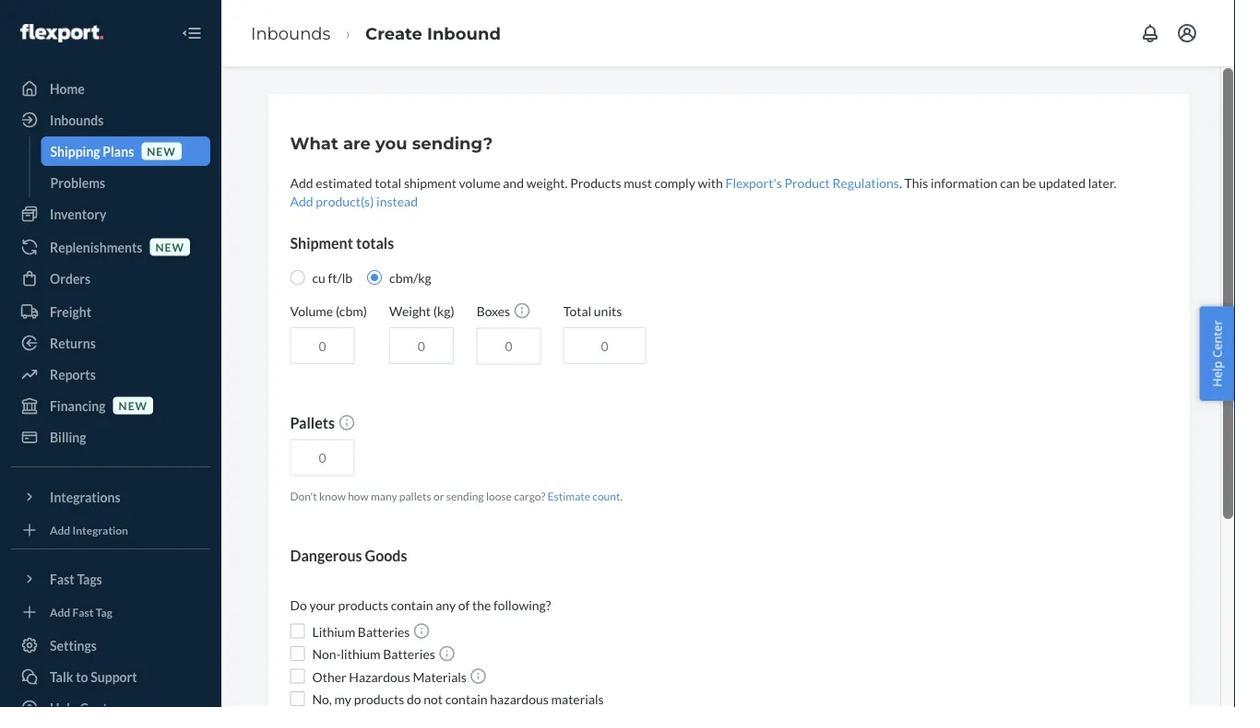 Task type: locate. For each thing, give the bounding box(es) containing it.
1 horizontal spatial contain
[[446, 692, 488, 707]]

products up lithium batteries
[[338, 598, 389, 614]]

billing link
[[11, 423, 210, 452]]

add for add estimated total shipment volume and weight. products must comply with flexport's product regulations . this information can be updated later. add product(s) instead
[[290, 175, 313, 191]]

products down hazardous
[[354, 692, 404, 707]]

1 vertical spatial batteries
[[383, 647, 435, 662]]

help
[[1209, 361, 1226, 387]]

inventory
[[50, 206, 106, 222]]

new for financing
[[119, 399, 148, 412]]

volume (cbm)
[[290, 303, 367, 319]]

0 vertical spatial fast
[[50, 572, 74, 587]]

your
[[310, 598, 336, 614]]

estimated
[[316, 175, 372, 191]]

0 text field down volume (cbm)
[[290, 328, 355, 365]]

be
[[1023, 175, 1037, 191]]

0 vertical spatial batteries
[[358, 624, 410, 640]]

1 horizontal spatial 0 text field
[[564, 328, 647, 365]]

must
[[624, 175, 652, 191]]

volume
[[459, 175, 501, 191]]

goods
[[365, 547, 407, 565]]

new right the plans
[[147, 144, 176, 158]]

0 horizontal spatial 0 text field
[[290, 440, 355, 477]]

1 vertical spatial 0 text field
[[290, 440, 355, 477]]

ft/lb
[[328, 270, 353, 285]]

pallets
[[399, 489, 432, 503]]

shipment
[[404, 175, 457, 191]]

cu
[[312, 270, 326, 285]]

fast tags button
[[11, 565, 210, 594]]

fast left tag
[[72, 606, 94, 619]]

this
[[905, 175, 929, 191]]

lithium batteries
[[312, 624, 413, 640]]

talk
[[50, 670, 73, 685]]

many
[[371, 489, 397, 503]]

of
[[458, 598, 470, 614]]

flexport's product regulations button
[[726, 173, 900, 192]]

add up settings
[[50, 606, 70, 619]]

1 0 text field from the left
[[290, 328, 355, 365]]

weight.
[[527, 175, 568, 191]]

batteries up other hazardous materials
[[383, 647, 435, 662]]

0 text field for pallets
[[290, 440, 355, 477]]

freight
[[50, 304, 91, 320]]

0 vertical spatial products
[[338, 598, 389, 614]]

how
[[348, 489, 369, 503]]

estimate
[[548, 489, 591, 503]]

don't
[[290, 489, 317, 503]]

open notifications image
[[1140, 22, 1162, 44]]

batteries up "non-lithium batteries"
[[358, 624, 410, 640]]

breadcrumbs navigation
[[236, 6, 516, 60]]

fast left 'tags' in the left bottom of the page
[[50, 572, 74, 587]]

create
[[365, 23, 423, 43]]

any
[[436, 598, 456, 614]]

. left this
[[900, 175, 902, 191]]

following?
[[494, 598, 551, 614]]

add left integration at the bottom of page
[[50, 524, 70, 537]]

0 horizontal spatial 0 text field
[[290, 328, 355, 365]]

0 vertical spatial 0 text field
[[564, 328, 647, 365]]

0 vertical spatial inbounds
[[251, 23, 331, 43]]

shipment
[[290, 234, 353, 252]]

know
[[319, 489, 346, 503]]

new up orders link
[[155, 240, 185, 254]]

inbounds
[[251, 23, 331, 43], [50, 112, 104, 128]]

.
[[900, 175, 902, 191], [621, 489, 623, 503]]

lithium
[[312, 624, 355, 640]]

estimate count button
[[548, 488, 621, 504]]

add for add integration
[[50, 524, 70, 537]]

to
[[76, 670, 88, 685]]

0 text field down boxes
[[477, 328, 541, 365]]

talk to support
[[50, 670, 137, 685]]

fast
[[50, 572, 74, 587], [72, 606, 94, 619]]

add product(s) instead button
[[290, 192, 418, 210]]

. right 'estimate'
[[621, 489, 623, 503]]

or
[[434, 489, 444, 503]]

2 vertical spatial new
[[119, 399, 148, 412]]

2 horizontal spatial 0 text field
[[477, 328, 541, 365]]

0 text field down "pallets"
[[290, 440, 355, 477]]

help center
[[1209, 320, 1226, 387]]

1 horizontal spatial inbounds link
[[251, 23, 331, 43]]

settings
[[50, 638, 97, 654]]

0 horizontal spatial inbounds
[[50, 112, 104, 128]]

1 vertical spatial inbounds
[[50, 112, 104, 128]]

0 vertical spatial contain
[[391, 598, 433, 614]]

batteries
[[358, 624, 410, 640], [383, 647, 435, 662]]

contain left any
[[391, 598, 433, 614]]

new for shipping plans
[[147, 144, 176, 158]]

1 horizontal spatial inbounds
[[251, 23, 331, 43]]

1 vertical spatial new
[[155, 240, 185, 254]]

totals
[[356, 234, 394, 252]]

do
[[407, 692, 421, 707]]

you
[[376, 133, 408, 153]]

shipping plans
[[50, 143, 134, 159]]

1 vertical spatial inbounds link
[[11, 105, 210, 135]]

0 horizontal spatial contain
[[391, 598, 433, 614]]

non-lithium batteries
[[312, 647, 438, 662]]

returns
[[50, 335, 96, 351]]

tags
[[77, 572, 102, 587]]

new for replenishments
[[155, 240, 185, 254]]

replenishments
[[50, 239, 143, 255]]

1 vertical spatial products
[[354, 692, 404, 707]]

2 0 text field from the left
[[389, 328, 454, 365]]

volume
[[290, 303, 333, 319]]

0 horizontal spatial inbounds link
[[11, 105, 210, 135]]

orders link
[[11, 264, 210, 293]]

0 vertical spatial new
[[147, 144, 176, 158]]

0 vertical spatial .
[[900, 175, 902, 191]]

0 text field down units
[[564, 328, 647, 365]]

materials
[[413, 669, 467, 685]]

add integration
[[50, 524, 128, 537]]

product(s)
[[316, 193, 374, 209]]

None radio
[[290, 270, 305, 285], [367, 270, 382, 285], [290, 270, 305, 285], [367, 270, 382, 285]]

financing
[[50, 398, 106, 414]]

0 text field for weight
[[389, 328, 454, 365]]

add down what
[[290, 175, 313, 191]]

billing
[[50, 430, 86, 445]]

add fast tag link
[[11, 602, 210, 624]]

create inbound link
[[365, 23, 501, 43]]

not
[[424, 692, 443, 707]]

support
[[91, 670, 137, 685]]

add for add fast tag
[[50, 606, 70, 619]]

flexport logo image
[[20, 24, 103, 42]]

1 horizontal spatial 0 text field
[[389, 328, 454, 365]]

(cbm)
[[336, 303, 367, 319]]

new down reports link
[[119, 399, 148, 412]]

1 horizontal spatial .
[[900, 175, 902, 191]]

integrations
[[50, 490, 121, 505]]

0 text field down 'weight (kg)'
[[389, 328, 454, 365]]

0 text field
[[564, 328, 647, 365], [290, 440, 355, 477]]

contain right not
[[446, 692, 488, 707]]

the
[[472, 598, 491, 614]]

0 horizontal spatial .
[[621, 489, 623, 503]]

hazardous
[[349, 669, 410, 685]]

can
[[1000, 175, 1020, 191]]

None checkbox
[[290, 624, 305, 639], [290, 647, 305, 662], [290, 670, 305, 684], [290, 692, 305, 707], [290, 624, 305, 639], [290, 647, 305, 662], [290, 670, 305, 684], [290, 692, 305, 707]]

0 text field
[[290, 328, 355, 365], [389, 328, 454, 365], [477, 328, 541, 365]]



Task type: vqa. For each thing, say whether or not it's contained in the screenshot.
information
yes



Task type: describe. For each thing, give the bounding box(es) containing it.
open account menu image
[[1177, 22, 1199, 44]]

close navigation image
[[181, 22, 203, 44]]

reports
[[50, 367, 96, 383]]

lithium
[[341, 647, 381, 662]]

other
[[312, 669, 347, 685]]

are
[[343, 133, 371, 153]]

products for contain
[[338, 598, 389, 614]]

do your products contain any of the following?
[[290, 598, 551, 614]]

comply
[[655, 175, 696, 191]]

what
[[290, 133, 339, 153]]

cbm/kg
[[390, 270, 432, 285]]

materials
[[551, 692, 604, 707]]

product
[[785, 175, 830, 191]]

my
[[335, 692, 352, 707]]

sending
[[446, 489, 484, 503]]

what are you sending?
[[290, 133, 493, 153]]

tag
[[96, 606, 113, 619]]

units
[[594, 303, 622, 319]]

flexport's
[[726, 175, 782, 191]]

no, my products do not contain hazardous materials
[[312, 692, 604, 707]]

total
[[375, 175, 402, 191]]

0 text field for total units
[[564, 328, 647, 365]]

total
[[564, 303, 592, 319]]

shipment totals
[[290, 234, 394, 252]]

center
[[1209, 320, 1226, 358]]

don't know how many pallets or sending loose cargo? estimate count .
[[290, 489, 623, 503]]

no,
[[312, 692, 332, 707]]

home
[[50, 81, 85, 96]]

cargo?
[[514, 489, 546, 503]]

integration
[[72, 524, 128, 537]]

products
[[570, 175, 622, 191]]

add left product(s)
[[290, 193, 313, 209]]

later.
[[1089, 175, 1117, 191]]

dangerous
[[290, 547, 362, 565]]

products for do
[[354, 692, 404, 707]]

pallets
[[290, 414, 338, 432]]

do
[[290, 598, 307, 614]]

add integration link
[[11, 520, 210, 542]]

1 vertical spatial contain
[[446, 692, 488, 707]]

problems link
[[41, 168, 210, 197]]

fast inside dropdown button
[[50, 572, 74, 587]]

0 text field for volume
[[290, 328, 355, 365]]

freight link
[[11, 297, 210, 327]]

home link
[[11, 74, 210, 103]]

fast tags
[[50, 572, 102, 587]]

orders
[[50, 271, 91, 287]]

boxes
[[477, 303, 513, 319]]

information
[[931, 175, 998, 191]]

regulations
[[833, 175, 900, 191]]

inbound
[[427, 23, 501, 43]]

inventory link
[[11, 199, 210, 229]]

loose
[[486, 489, 512, 503]]

dangerous goods
[[290, 547, 407, 565]]

instead
[[377, 193, 418, 209]]

add fast tag
[[50, 606, 113, 619]]

total units
[[564, 303, 622, 319]]

. inside add estimated total shipment volume and weight. products must comply with flexport's product regulations . this information can be updated later. add product(s) instead
[[900, 175, 902, 191]]

1 vertical spatial fast
[[72, 606, 94, 619]]

3 0 text field from the left
[[477, 328, 541, 365]]

updated
[[1039, 175, 1086, 191]]

1 vertical spatial .
[[621, 489, 623, 503]]

weight
[[389, 303, 431, 319]]

inbounds inside breadcrumbs navigation
[[251, 23, 331, 43]]

help center button
[[1200, 307, 1236, 401]]

integrations button
[[11, 483, 210, 512]]

other hazardous materials
[[312, 669, 469, 685]]

sending?
[[412, 133, 493, 153]]

create inbound
[[365, 23, 501, 43]]

hazardous
[[490, 692, 549, 707]]

shipping
[[50, 143, 100, 159]]

cu ft/lb
[[312, 270, 353, 285]]

talk to support button
[[11, 663, 210, 692]]

weight (kg)
[[389, 303, 455, 319]]

with
[[698, 175, 723, 191]]

(kg)
[[433, 303, 455, 319]]

and
[[503, 175, 524, 191]]

count
[[593, 489, 621, 503]]

returns link
[[11, 329, 210, 358]]

0 vertical spatial inbounds link
[[251, 23, 331, 43]]



